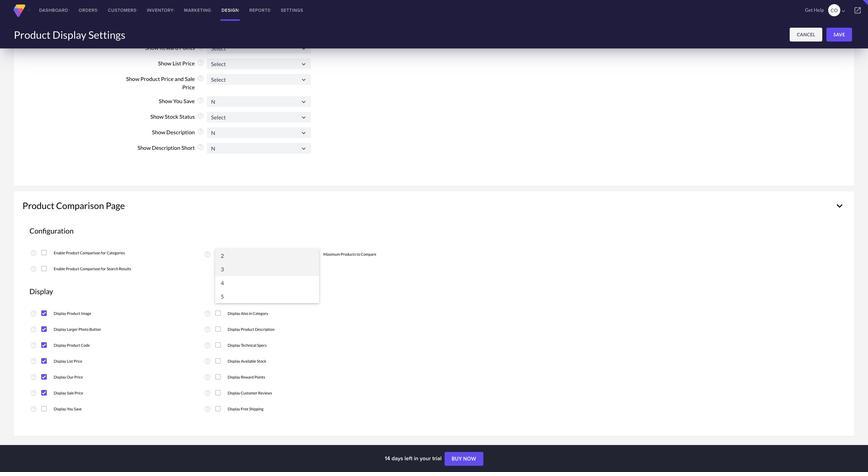 Task type: describe. For each thing, give the bounding box(es) containing it.
display product image
[[54, 312, 91, 316]]

our
[[67, 376, 74, 380]]

orders
[[79, 7, 98, 14]]

price down and
[[182, 84, 195, 90]]

also
[[241, 312, 248, 316]]

free
[[241, 407, 248, 412]]

cancel
[[797, 32, 816, 37]]

help_outline inside "display featured products only help_outline"
[[197, 6, 204, 13]]

stock inside show stock status help_outline
[[165, 113, 178, 120]]

dashboard link
[[34, 0, 73, 21]]

show description short help_outline
[[138, 144, 204, 151]]

display for display free shipping
[[228, 407, 240, 412]]

expand_more
[[834, 200, 846, 212]]

code
[[81, 344, 90, 348]]

maximum products to compare
[[323, 252, 376, 257]]

 for show stock status help_outline
[[300, 114, 307, 121]]

display list price
[[54, 360, 82, 364]]

2 3 4 5
[[221, 253, 224, 300]]

show for show list price help_outline
[[158, 60, 171, 67]]

days
[[392, 455, 403, 463]]

 for show product price and sale price help_outline
[[300, 76, 307, 83]]

categories
[[107, 251, 125, 256]]

show for show description short help_outline
[[138, 145, 151, 151]]

display customer reviews
[[228, 391, 272, 396]]

maximum
[[323, 252, 340, 257]]

display larger photo button
[[54, 328, 101, 332]]

only
[[183, 15, 195, 21]]

price for display our price
[[74, 376, 83, 380]]

4
[[221, 280, 224, 287]]


[[841, 8, 847, 14]]

dashboard
[[39, 7, 68, 14]]

product for display product description
[[241, 328, 254, 332]]

now
[[463, 457, 476, 462]]

show you save help_outline
[[159, 97, 204, 104]]

2  from the top
[[300, 45, 307, 52]]

enable product comparison for search results
[[54, 267, 131, 271]]

save for show you save help_outline
[[184, 98, 195, 104]]

display for display list price
[[54, 360, 66, 364]]

3
[[221, 266, 224, 273]]

display for display larger photo button
[[54, 328, 66, 332]]

available
[[241, 360, 256, 364]]

help_outline inside show description help_outline
[[197, 128, 204, 135]]

search
[[107, 267, 118, 271]]

trial
[[432, 455, 442, 463]]

save link
[[827, 28, 852, 42]]

display for display product code
[[54, 344, 66, 348]]

compare
[[361, 252, 376, 257]]

shipping
[[249, 407, 264, 412]]

photo
[[79, 328, 89, 332]]

price for show product price and sale price help_outline
[[161, 76, 174, 82]]

display for display technical specs
[[228, 344, 240, 348]]

display product description
[[228, 328, 275, 332]]

show for show product price and sale price help_outline
[[126, 76, 139, 82]]

 for show description help_outline
[[300, 130, 307, 137]]

display for display sale price
[[54, 391, 66, 396]]

description for help_outline
[[166, 129, 195, 136]]

0 vertical spatial comparison
[[56, 200, 104, 211]]

product display settings
[[14, 28, 125, 41]]

0 horizontal spatial sale
[[67, 391, 74, 396]]

co 
[[831, 7, 847, 14]]

get help
[[805, 7, 824, 13]]

display for display available stock
[[228, 360, 240, 364]]

technical
[[241, 344, 256, 348]]

buy now link
[[445, 453, 483, 467]]

larger
[[67, 328, 78, 332]]

display reward points
[[228, 376, 265, 380]]

help
[[814, 7, 824, 13]]

display you save
[[54, 407, 82, 412]]

0 vertical spatial in
[[249, 312, 252, 316]]

2
[[221, 253, 224, 259]]

help_outline inside show stock status help_outline
[[197, 113, 204, 120]]

featured
[[150, 6, 172, 13]]

show product price and sale price help_outline
[[126, 75, 204, 90]]

display featured products only help_outline
[[131, 6, 204, 21]]

help_outline inside show reward points help_outline
[[197, 44, 204, 51]]

 for show you save help_outline
[[300, 98, 307, 106]]

status
[[179, 113, 195, 120]]

product comparison page
[[23, 200, 125, 211]]

price for display list price
[[74, 360, 82, 364]]

reviews
[[258, 391, 272, 396]]

 for show list price help_outline
[[300, 61, 307, 68]]

for for categories
[[101, 251, 106, 256]]

 for show description short help_outline
[[300, 145, 307, 153]]

1 horizontal spatial products
[[341, 252, 356, 257]]

display for display reward points
[[228, 376, 240, 380]]

show for show stock status help_outline
[[150, 113, 164, 120]]

product for display product image
[[67, 312, 80, 316]]

design
[[222, 7, 239, 14]]

reward for display reward points
[[241, 376, 254, 380]]

co
[[831, 7, 838, 13]]

display free shipping
[[228, 407, 264, 412]]

help_outline inside show list price help_outline
[[197, 59, 204, 66]]

14 days left in your trial
[[385, 455, 443, 463]]

configuration
[[29, 227, 74, 235]]

products inside "display featured products only help_outline"
[[173, 6, 195, 13]]

sale inside show product price and sale price help_outline
[[185, 76, 195, 82]]

and
[[175, 76, 184, 82]]

display for display you save
[[54, 407, 66, 412]]



Task type: vqa. For each thing, say whether or not it's contained in the screenshot.
middle Comparison
yes



Task type: locate. For each thing, give the bounding box(es) containing it.
products left the 'to'
[[341, 252, 356, 257]]

list up and
[[173, 60, 181, 67]]

display for display also in category
[[228, 312, 240, 316]]

sale
[[185, 76, 195, 82], [67, 391, 74, 396]]

points for show reward points help_outline
[[180, 44, 195, 51]]

display for display product image
[[54, 312, 66, 316]]

2 vertical spatial save
[[74, 407, 82, 412]]

comparison for categories
[[80, 251, 100, 256]]

description up the specs on the left of the page
[[255, 328, 275, 332]]

price right our
[[74, 376, 83, 380]]

sale right and
[[185, 76, 195, 82]]

buy
[[452, 457, 462, 462]]

products
[[173, 6, 195, 13], [341, 252, 356, 257]]

0 vertical spatial reward
[[160, 44, 178, 51]]

price down display product code
[[74, 360, 82, 364]]

 link
[[848, 0, 868, 21]]

page
[[106, 200, 125, 211]]

image
[[81, 312, 91, 316]]

show inside show description help_outline
[[152, 129, 165, 136]]

help_outline inside show you save help_outline
[[197, 97, 204, 104]]

sale down our
[[67, 391, 74, 396]]

product
[[14, 28, 51, 41], [141, 76, 160, 82], [23, 200, 54, 211], [66, 251, 79, 256], [66, 267, 79, 271], [67, 312, 80, 316], [241, 328, 254, 332], [67, 344, 80, 348]]

points for display reward points
[[255, 376, 265, 380]]

2 vertical spatial description
[[255, 328, 275, 332]]

display for display
[[29, 287, 53, 296]]

help_outline
[[197, 6, 204, 13], [197, 44, 204, 51], [197, 59, 204, 66], [197, 75, 204, 82], [197, 97, 204, 104], [197, 113, 204, 120], [197, 128, 204, 135], [197, 144, 204, 151], [30, 250, 37, 257], [204, 251, 211, 258], [30, 266, 37, 273], [30, 311, 37, 318], [204, 311, 211, 318], [30, 327, 37, 334], [204, 327, 211, 334], [30, 343, 37, 350], [204, 343, 211, 350], [30, 359, 37, 366], [204, 359, 211, 366], [30, 375, 37, 381], [204, 375, 211, 381], [30, 390, 37, 397], [204, 390, 211, 397], [30, 406, 37, 413], [204, 406, 211, 413]]

your
[[420, 455, 431, 463]]

1 vertical spatial you
[[67, 407, 73, 412]]

3  from the top
[[300, 61, 307, 68]]

1 vertical spatial settings
[[88, 28, 125, 41]]

display for display our price
[[54, 376, 66, 380]]

1 horizontal spatial sale
[[185, 76, 195, 82]]

0 horizontal spatial you
[[67, 407, 73, 412]]

points up reviews
[[255, 376, 265, 380]]

you up show stock status help_outline
[[173, 98, 182, 104]]

0 vertical spatial list
[[173, 60, 181, 67]]

1 vertical spatial list
[[67, 360, 73, 364]]

settings down customers
[[88, 28, 125, 41]]

show inside show you save help_outline
[[159, 98, 172, 104]]

customer
[[241, 391, 257, 396]]

short
[[181, 145, 195, 151]]

list up our
[[67, 360, 73, 364]]

in right 'also'
[[249, 312, 252, 316]]

show for show description help_outline
[[152, 129, 165, 136]]

cancel link
[[790, 28, 823, 42]]

save up the status
[[184, 98, 195, 104]]

8  from the top
[[300, 145, 307, 153]]

display for display customer reviews
[[228, 391, 240, 396]]

reward
[[160, 44, 178, 51], [241, 376, 254, 380]]

0 horizontal spatial stock
[[165, 113, 178, 120]]

you
[[173, 98, 182, 104], [67, 407, 73, 412]]

1 vertical spatial reward
[[241, 376, 254, 380]]

product for show product price and sale price help_outline
[[141, 76, 160, 82]]

price down display our price
[[75, 391, 83, 396]]

show reward points help_outline
[[145, 44, 204, 51]]

enable
[[54, 251, 65, 256], [54, 267, 65, 271]]

0 horizontal spatial products
[[173, 6, 195, 13]]

0 vertical spatial points
[[180, 44, 195, 51]]


[[854, 6, 862, 15]]

product down enable product comparison for categories
[[66, 267, 79, 271]]

enable for enable product comparison for categories
[[54, 251, 65, 256]]

0 horizontal spatial save
[[74, 407, 82, 412]]

comparison
[[56, 200, 104, 211], [80, 251, 100, 256], [80, 267, 100, 271]]

you down display sale price
[[67, 407, 73, 412]]

display for display product description
[[228, 328, 240, 332]]

description
[[166, 129, 195, 136], [152, 145, 180, 151], [255, 328, 275, 332]]

reward down display available stock
[[241, 376, 254, 380]]

results
[[119, 267, 131, 271]]

1 horizontal spatial you
[[173, 98, 182, 104]]

show inside show reward points help_outline
[[145, 44, 158, 51]]

None text field
[[207, 143, 311, 154]]

show description help_outline
[[152, 128, 204, 136]]

points inside show reward points help_outline
[[180, 44, 195, 51]]

0 vertical spatial products
[[173, 6, 195, 13]]

stock left the status
[[165, 113, 178, 120]]

product for display product code
[[67, 344, 80, 348]]

product for enable product comparison for categories
[[66, 251, 79, 256]]

0 horizontal spatial settings
[[88, 28, 125, 41]]

you for show you save help_outline
[[173, 98, 182, 104]]

4  from the top
[[300, 76, 307, 83]]

show inside show stock status help_outline
[[150, 113, 164, 120]]

specs
[[257, 344, 267, 348]]

in right left
[[414, 455, 419, 463]]

stock
[[165, 113, 178, 120], [257, 360, 266, 364]]

for for search
[[101, 267, 106, 271]]

1 vertical spatial products
[[341, 252, 356, 257]]

1 horizontal spatial save
[[184, 98, 195, 104]]

show list price help_outline
[[158, 59, 204, 67]]

1 vertical spatial enable
[[54, 267, 65, 271]]

for left search
[[101, 267, 106, 271]]

display our price
[[54, 376, 83, 380]]

product inside show product price and sale price help_outline
[[141, 76, 160, 82]]

product left "image"
[[67, 312, 80, 316]]

display sale price
[[54, 391, 83, 396]]

display inside "display featured products only help_outline"
[[131, 6, 149, 13]]

enable product comparison for categories
[[54, 251, 125, 256]]

list for show list price help_outline
[[173, 60, 181, 67]]

1 horizontal spatial points
[[255, 376, 265, 380]]

price inside show list price help_outline
[[182, 60, 195, 67]]

1 horizontal spatial reward
[[241, 376, 254, 380]]

description down show description help_outline
[[152, 145, 180, 151]]

2 enable from the top
[[54, 267, 65, 271]]

description inside show description help_outline
[[166, 129, 195, 136]]

None text field
[[207, 58, 311, 69], [207, 74, 311, 85], [207, 96, 311, 107], [207, 112, 311, 123], [207, 128, 311, 138], [207, 58, 311, 69], [207, 74, 311, 85], [207, 96, 311, 107], [207, 112, 311, 123], [207, 128, 311, 138]]

left
[[405, 455, 413, 463]]

reports
[[249, 7, 270, 14]]

save down display sale price
[[74, 407, 82, 412]]

5
[[221, 294, 224, 300]]

enable for enable product comparison for search results
[[54, 267, 65, 271]]

7  from the top
[[300, 130, 307, 137]]

1 horizontal spatial settings
[[281, 7, 303, 14]]

1 vertical spatial stock
[[257, 360, 266, 364]]

save for display you save
[[74, 407, 82, 412]]

product for enable product comparison for search results
[[66, 267, 79, 271]]

1 vertical spatial for
[[101, 267, 106, 271]]

price up and
[[182, 60, 195, 67]]

inventory
[[147, 7, 174, 14]]

help_outline inside show product price and sale price help_outline
[[197, 75, 204, 82]]

show
[[145, 44, 158, 51], [158, 60, 171, 67], [126, 76, 139, 82], [159, 98, 172, 104], [150, 113, 164, 120], [152, 129, 165, 136], [138, 145, 151, 151]]

price
[[182, 60, 195, 67], [161, 76, 174, 82], [182, 84, 195, 90], [74, 360, 82, 364], [74, 376, 83, 380], [75, 391, 83, 396]]

get
[[805, 7, 813, 13]]

2 vertical spatial comparison
[[80, 267, 100, 271]]

0 vertical spatial sale
[[185, 76, 195, 82]]

product left code
[[67, 344, 80, 348]]

reward for show reward points help_outline
[[160, 44, 178, 51]]

product up display technical specs
[[241, 328, 254, 332]]

1 enable from the top
[[54, 251, 65, 256]]

0 vertical spatial save
[[834, 32, 845, 37]]

product up enable product comparison for search results
[[66, 251, 79, 256]]

display for display featured products only help_outline
[[131, 6, 149, 13]]

2 horizontal spatial save
[[834, 32, 845, 37]]

0 vertical spatial for
[[101, 251, 106, 256]]

to
[[357, 252, 360, 257]]

enable down configuration
[[54, 251, 65, 256]]

for
[[101, 251, 106, 256], [101, 267, 106, 271]]

reward up show list price help_outline
[[160, 44, 178, 51]]

settings right reports at the top of the page
[[281, 7, 303, 14]]

stock right available
[[257, 360, 266, 364]]

show inside show product price and sale price help_outline
[[126, 76, 139, 82]]

price left and
[[161, 76, 174, 82]]

comparison for search
[[80, 267, 100, 271]]

buy now
[[452, 457, 476, 462]]

0 horizontal spatial reward
[[160, 44, 178, 51]]

show stock status help_outline
[[150, 113, 204, 120]]

product up configuration
[[23, 200, 54, 211]]

1 vertical spatial in
[[414, 455, 419, 463]]

save down 
[[834, 32, 845, 37]]

in
[[249, 312, 252, 316], [414, 455, 419, 463]]

products up only
[[173, 6, 195, 13]]

6  from the top
[[300, 114, 307, 121]]

1 vertical spatial save
[[184, 98, 195, 104]]

save inside show you save help_outline
[[184, 98, 195, 104]]

1 vertical spatial comparison
[[80, 251, 100, 256]]

category
[[253, 312, 268, 316]]

you inside show you save help_outline
[[173, 98, 182, 104]]

description inside 'show description short help_outline'
[[152, 145, 180, 151]]

product down dashboard link
[[14, 28, 51, 41]]

1 vertical spatial points
[[255, 376, 265, 380]]

14
[[385, 455, 390, 463]]

you for display you save
[[67, 407, 73, 412]]

1 for from the top
[[101, 251, 106, 256]]

marketing
[[184, 7, 211, 14]]

1 horizontal spatial list
[[173, 60, 181, 67]]

description down show stock status help_outline
[[166, 129, 195, 136]]

show for show reward points help_outline
[[145, 44, 158, 51]]

0 vertical spatial stock
[[165, 113, 178, 120]]

2 for from the top
[[101, 267, 106, 271]]

help_outline inside 'show description short help_outline'
[[197, 144, 204, 151]]

display technical specs
[[228, 344, 267, 348]]

list inside show list price help_outline
[[173, 60, 181, 67]]

save
[[834, 32, 845, 37], [184, 98, 195, 104], [74, 407, 82, 412]]

0 horizontal spatial in
[[249, 312, 252, 316]]

1  from the top
[[300, 7, 307, 14]]

display also in category
[[228, 312, 268, 316]]

display product code
[[54, 344, 90, 348]]

1 horizontal spatial in
[[414, 455, 419, 463]]

customers
[[108, 7, 137, 14]]

show for show you save help_outline
[[159, 98, 172, 104]]

1 vertical spatial sale
[[67, 391, 74, 396]]

1 horizontal spatial stock
[[257, 360, 266, 364]]

0 horizontal spatial list
[[67, 360, 73, 364]]

show inside show list price help_outline
[[158, 60, 171, 67]]

0 horizontal spatial points
[[180, 44, 195, 51]]

display
[[131, 6, 149, 13], [53, 28, 86, 41], [29, 287, 53, 296], [54, 312, 66, 316], [228, 312, 240, 316], [54, 328, 66, 332], [228, 328, 240, 332], [54, 344, 66, 348], [228, 344, 240, 348], [54, 360, 66, 364], [228, 360, 240, 364], [54, 376, 66, 380], [228, 376, 240, 380], [54, 391, 66, 396], [228, 391, 240, 396], [54, 407, 66, 412], [228, 407, 240, 412]]

show inside 'show description short help_outline'
[[138, 145, 151, 151]]

5  from the top
[[300, 98, 307, 106]]

0 vertical spatial description
[[166, 129, 195, 136]]

0 vertical spatial settings
[[281, 7, 303, 14]]

price for show list price help_outline
[[182, 60, 195, 67]]

list for display list price
[[67, 360, 73, 364]]

for left categories on the left bottom of the page
[[101, 251, 106, 256]]

1 vertical spatial description
[[152, 145, 180, 151]]

display available stock
[[228, 360, 266, 364]]

button
[[89, 328, 101, 332]]

points up show list price help_outline
[[180, 44, 195, 51]]

0 vertical spatial enable
[[54, 251, 65, 256]]

product left and
[[141, 76, 160, 82]]

price for display sale price
[[75, 391, 83, 396]]

description for short
[[152, 145, 180, 151]]

0 vertical spatial you
[[173, 98, 182, 104]]

list
[[173, 60, 181, 67], [67, 360, 73, 364]]

reward inside show reward points help_outline
[[160, 44, 178, 51]]

enable down enable product comparison for categories
[[54, 267, 65, 271]]



